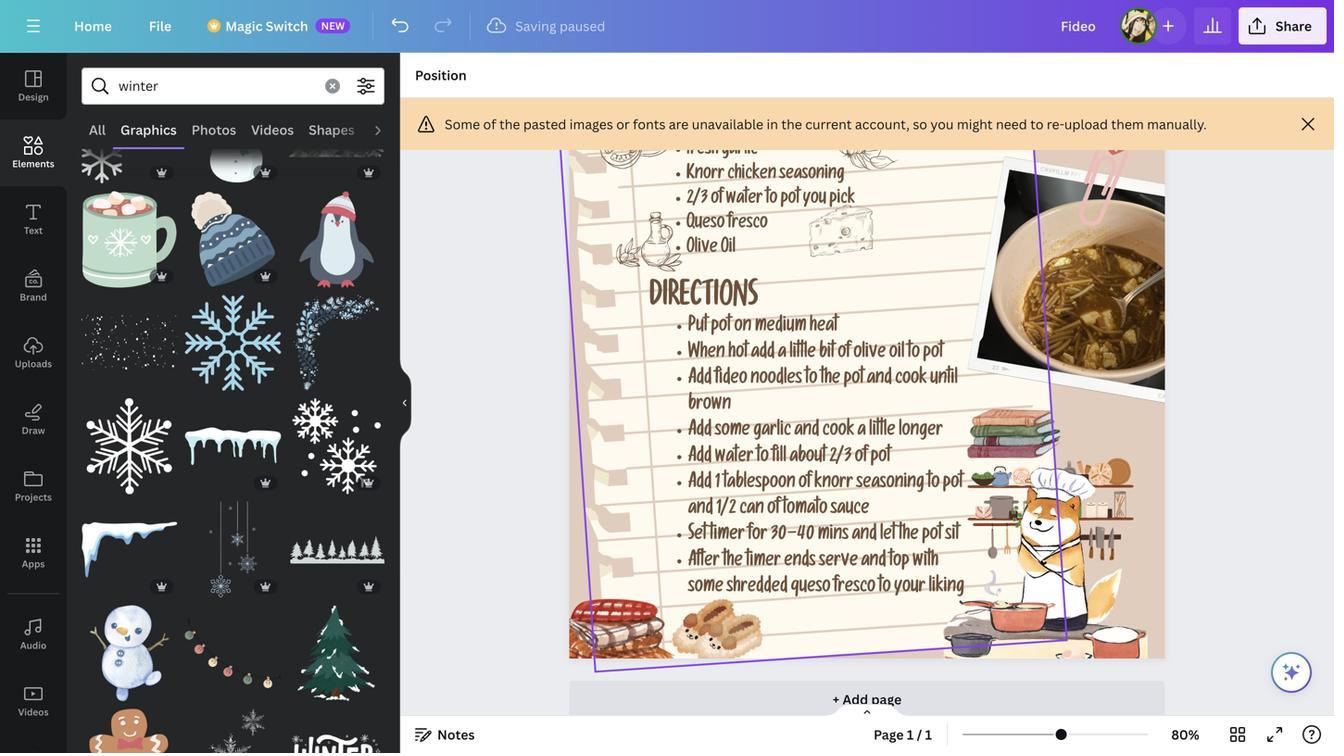 Task type: vqa. For each thing, say whether or not it's contained in the screenshot.
the leftmost the Design
no



Task type: locate. For each thing, give the bounding box(es) containing it.
olive oil hand drawn image
[[617, 212, 683, 272]]

graphics button
[[113, 112, 184, 147]]

1 vertical spatial little
[[870, 423, 896, 442]]

0 vertical spatial fresco
[[728, 216, 768, 234]]

0 horizontal spatial fresco
[[728, 216, 768, 234]]

0 horizontal spatial videos
[[18, 706, 49, 719]]

1 inside put pot on medium heat when hot add a little bit of olive oil to pot add fideo noodles to the pot and cook until brown add some garlic and cook a little longer add water to fill about 2/3 of pot add 1 tablespoon of knorr seasoning to pot and 1/2 can of tomato sauce set timer for 30-40 mins and let the pot sit after the timer ends serve and top with some shredded queso fresco to your liking
[[715, 475, 721, 494]]

0 horizontal spatial seasoning
[[780, 167, 845, 185]]

audio right "shapes" button
[[370, 121, 407, 139]]

1 horizontal spatial little
[[870, 423, 896, 442]]

0 horizontal spatial little
[[790, 344, 816, 364]]

0 horizontal spatial you
[[803, 191, 827, 210]]

need
[[996, 115, 1028, 133]]

audio down apps
[[20, 640, 47, 652]]

water inside put pot on medium heat when hot add a little bit of olive oil to pot add fideo noodles to the pot and cook until brown add some garlic and cook a little longer add water to fill about 2/3 of pot add 1 tablespoon of knorr seasoning to pot and 1/2 can of tomato sauce set timer for 30-40 mins and let the pot sit after the timer ends serve and top with some shredded queso fresco to your liking
[[715, 449, 754, 468]]

christmas lights hanging strings. image
[[185, 606, 281, 702]]

to down chicken
[[766, 191, 778, 210]]

1 vertical spatial cook
[[823, 423, 855, 442]]

1 horizontal spatial videos
[[251, 121, 294, 139]]

cook down oil
[[896, 371, 927, 390]]

+
[[833, 691, 840, 709]]

show pages image
[[823, 704, 912, 718]]

1 horizontal spatial audio button
[[362, 112, 414, 147]]

a
[[778, 344, 787, 364], [858, 423, 866, 442]]

longer
[[899, 423, 943, 442]]

1 vertical spatial timer
[[746, 553, 781, 572]]

little left longer on the bottom right of page
[[870, 423, 896, 442]]

2/3 inside the knorr chicken seasoning 2/3 of water to pot you pick queso fresco olive oil
[[687, 191, 708, 210]]

water down chicken
[[726, 191, 763, 210]]

videos button
[[244, 112, 301, 147], [0, 668, 67, 735]]

mins
[[818, 527, 849, 546]]

garlic up fill
[[754, 423, 792, 442]]

some down after
[[689, 579, 724, 599]]

a left longer on the bottom right of page
[[858, 423, 866, 442]]

2/3 down knorr
[[687, 191, 708, 210]]

2/3 up knorr
[[830, 449, 852, 468]]

queso
[[687, 216, 725, 234]]

some down brown
[[715, 423, 751, 442]]

audio button
[[362, 112, 414, 147], [0, 602, 67, 668]]

0 horizontal spatial audio button
[[0, 602, 67, 668]]

1 up 1/2 on the bottom of page
[[715, 475, 721, 494]]

0 horizontal spatial audio
[[20, 640, 47, 652]]

0 vertical spatial timer
[[710, 527, 745, 546]]

0 vertical spatial seasoning
[[780, 167, 845, 185]]

water up 'tablespoon' on the bottom right of page
[[715, 449, 754, 468]]

gingerbread cookie image
[[82, 709, 178, 754]]

1 vertical spatial audio button
[[0, 602, 67, 668]]

0 horizontal spatial 1
[[715, 475, 721, 494]]

some
[[715, 423, 751, 442], [689, 579, 724, 599]]

water
[[726, 191, 763, 210], [715, 449, 754, 468]]

saving paused status
[[478, 15, 615, 37]]

1 horizontal spatial fresco
[[834, 579, 876, 599]]

you
[[931, 115, 954, 133], [803, 191, 827, 210]]

ends
[[784, 553, 816, 572]]

you right so
[[931, 115, 954, 133]]

2/3
[[687, 191, 708, 210], [830, 449, 852, 468]]

the right in on the top of page
[[782, 115, 803, 133]]

audio
[[370, 121, 407, 139], [20, 640, 47, 652]]

1
[[715, 475, 721, 494], [907, 726, 914, 744], [926, 726, 933, 744]]

1 vertical spatial audio
[[20, 640, 47, 652]]

share button
[[1239, 7, 1327, 44]]

1 horizontal spatial timer
[[746, 553, 781, 572]]

unavailable
[[692, 115, 764, 133]]

0 vertical spatial a
[[778, 344, 787, 364]]

cook
[[896, 371, 927, 390], [823, 423, 855, 442]]

top
[[890, 553, 910, 572]]

home link
[[59, 7, 127, 44]]

and
[[867, 371, 892, 390], [795, 423, 820, 442], [689, 501, 713, 520], [852, 527, 877, 546], [862, 553, 887, 572]]

main menu bar
[[0, 0, 1335, 53]]

garlic up chicken
[[722, 142, 758, 161]]

of up tomato
[[799, 475, 811, 494]]

0 vertical spatial videos button
[[244, 112, 301, 147]]

hide image
[[399, 359, 412, 448]]

for
[[748, 527, 768, 546]]

Design title text field
[[1046, 7, 1113, 44]]

seasoning up the "sauce"
[[857, 475, 925, 494]]

fresco
[[728, 216, 768, 234], [834, 579, 876, 599]]

text
[[24, 224, 43, 237]]

0 vertical spatial water
[[726, 191, 763, 210]]

snowflakes image
[[185, 709, 281, 754]]

2/3 inside put pot on medium heat when hot add a little bit of olive oil to pot add fideo noodles to the pot and cook until brown add some garlic and cook a little longer add water to fill about 2/3 of pot add 1 tablespoon of knorr seasoning to pot and 1/2 can of tomato sauce set timer for 30-40 mins and let the pot sit after the timer ends serve and top with some shredded queso fresco to your liking
[[830, 449, 852, 468]]

bit
[[820, 344, 835, 364]]

or
[[617, 115, 630, 133]]

pot left on
[[711, 318, 731, 338]]

with
[[913, 553, 939, 572]]

put pot on medium heat when hot add a little bit of olive oil to pot add fideo noodles to the pot and cook until brown add some garlic and cook a little longer add water to fill about 2/3 of pot add 1 tablespoon of knorr seasoning to pot and 1/2 can of tomato sauce set timer for 30-40 mins and let the pot sit after the timer ends serve and top with some shredded queso fresco to your liking
[[689, 318, 965, 599]]

manually.
[[1148, 115, 1207, 133]]

+ add page button
[[570, 681, 1166, 718]]

1 horizontal spatial a
[[858, 423, 866, 442]]

0 horizontal spatial 2/3
[[687, 191, 708, 210]]

the down bit
[[821, 371, 841, 390]]

snowman winter season image
[[185, 88, 281, 184]]

page
[[874, 726, 904, 744]]

elements button
[[0, 120, 67, 186]]

canva assistant image
[[1281, 662, 1303, 684]]

winter snowflake icon image
[[185, 295, 281, 391]]

when
[[689, 344, 725, 364]]

hot
[[729, 344, 748, 364]]

videos inside side panel tab list
[[18, 706, 49, 719]]

1 vertical spatial videos
[[18, 706, 49, 719]]

your
[[894, 579, 926, 599]]

little left bit
[[790, 344, 816, 364]]

1 vertical spatial garlic
[[754, 423, 792, 442]]

to down longer on the bottom right of page
[[928, 475, 940, 494]]

penguin wearing winter hat image
[[289, 192, 385, 288]]

snow fall winter element image
[[185, 399, 281, 495]]

pot inside the knorr chicken seasoning 2/3 of water to pot you pick queso fresco olive oil
[[781, 191, 800, 210]]

1 left / on the bottom of page
[[907, 726, 914, 744]]

fresco down serve
[[834, 579, 876, 599]]

1/2
[[717, 501, 737, 520]]

shapes
[[309, 121, 355, 139]]

cook up 'about'
[[823, 423, 855, 442]]

seasoning inside the knorr chicken seasoning 2/3 of water to pot you pick queso fresco olive oil
[[780, 167, 845, 185]]

seasoning up pick
[[780, 167, 845, 185]]

0 vertical spatial 2/3
[[687, 191, 708, 210]]

a right add
[[778, 344, 787, 364]]

water inside the knorr chicken seasoning 2/3 of water to pot you pick queso fresco olive oil
[[726, 191, 763, 210]]

of right can
[[768, 501, 780, 520]]

fonts
[[633, 115, 666, 133]]

graphics
[[121, 121, 177, 139]]

photos
[[192, 121, 236, 139]]

audio button right shapes in the left top of the page
[[362, 112, 414, 147]]

1 horizontal spatial 1
[[907, 726, 914, 744]]

liking
[[929, 579, 965, 599]]

them
[[1112, 115, 1144, 133]]

of inside the knorr chicken seasoning 2/3 of water to pot you pick queso fresco olive oil
[[711, 191, 723, 210]]

apps
[[22, 558, 45, 570]]

1 vertical spatial a
[[858, 423, 866, 442]]

group
[[82, 88, 178, 184], [185, 88, 281, 184], [289, 88, 385, 184], [82, 180, 178, 288], [185, 180, 281, 288], [289, 180, 385, 288], [82, 284, 178, 391], [185, 284, 281, 391], [289, 284, 385, 391], [185, 399, 281, 495], [289, 399, 385, 495], [185, 491, 281, 598], [289, 491, 385, 598], [82, 502, 178, 598], [82, 594, 178, 702], [185, 594, 281, 702], [289, 594, 385, 702], [185, 698, 281, 754], [82, 709, 178, 754]]

to left your
[[879, 579, 891, 599]]

seasoning
[[780, 167, 845, 185], [857, 475, 925, 494]]

0 vertical spatial you
[[931, 115, 954, 133]]

to
[[1031, 115, 1044, 133], [766, 191, 778, 210], [908, 344, 920, 364], [806, 371, 818, 390], [757, 449, 769, 468], [928, 475, 940, 494], [879, 579, 891, 599]]

0 vertical spatial audio button
[[362, 112, 414, 147]]

0 vertical spatial little
[[790, 344, 816, 364]]

timer
[[710, 527, 745, 546], [746, 553, 781, 572]]

uploads button
[[0, 320, 67, 387]]

1 vertical spatial fresco
[[834, 579, 876, 599]]

of up queso
[[711, 191, 723, 210]]

fresco up oil
[[728, 216, 768, 234]]

you left pick
[[803, 191, 827, 210]]

0 vertical spatial audio
[[370, 121, 407, 139]]

0 vertical spatial videos
[[251, 121, 294, 139]]

medium
[[755, 318, 807, 338]]

home
[[74, 17, 112, 35]]

pot left pick
[[781, 191, 800, 210]]

share
[[1276, 17, 1312, 35]]

pot up until
[[924, 344, 944, 364]]

add
[[751, 344, 775, 364]]

directions
[[650, 285, 758, 316]]

of right 'about'
[[855, 449, 868, 468]]

pot up sit
[[943, 475, 963, 494]]

text button
[[0, 186, 67, 253]]

timer down 1/2 on the bottom of page
[[710, 527, 745, 546]]

1 horizontal spatial seasoning
[[857, 475, 925, 494]]

1 vertical spatial seasoning
[[857, 475, 925, 494]]

1 vertical spatial water
[[715, 449, 754, 468]]

some
[[445, 115, 480, 133]]

winter pine trees forest image
[[289, 502, 385, 598]]

0 horizontal spatial videos button
[[0, 668, 67, 735]]

1 vertical spatial 2/3
[[830, 449, 852, 468]]

upload
[[1065, 115, 1109, 133]]

in
[[767, 115, 779, 133]]

garlic
[[722, 142, 758, 161], [754, 423, 792, 442]]

saving paused
[[516, 17, 606, 35]]

1 vertical spatial you
[[803, 191, 827, 210]]

the right after
[[723, 553, 743, 572]]

audio button down apps
[[0, 602, 67, 668]]

set
[[689, 527, 707, 546]]

snow textured pine christmas tree image
[[289, 606, 385, 702]]

tomato
[[783, 501, 828, 520]]

1 horizontal spatial 2/3
[[830, 449, 852, 468]]

1 right / on the bottom of page
[[926, 726, 933, 744]]

1 horizontal spatial cook
[[896, 371, 927, 390]]

seasoning inside put pot on medium heat when hot add a little bit of olive oil to pot add fideo noodles to the pot and cook until brown add some garlic and cook a little longer add water to fill about 2/3 of pot add 1 tablespoon of knorr seasoning to pot and 1/2 can of tomato sauce set timer for 30-40 mins and let the pot sit after the timer ends serve and top with some shredded queso fresco to your liking
[[857, 475, 925, 494]]

position
[[415, 66, 467, 84]]

olive
[[687, 240, 718, 259]]

timer down the for
[[746, 553, 781, 572]]



Task type: describe. For each thing, give the bounding box(es) containing it.
80%
[[1172, 726, 1200, 744]]

switch
[[266, 17, 308, 35]]

shredded
[[727, 579, 788, 599]]

and left let
[[852, 527, 877, 546]]

current
[[806, 115, 852, 133]]

pot down 'olive'
[[844, 371, 864, 390]]

pot right 'about'
[[871, 449, 891, 468]]

all
[[89, 121, 106, 139]]

to right noodles
[[806, 371, 818, 390]]

notes
[[437, 726, 475, 744]]

and up 'about'
[[795, 423, 820, 442]]

audio inside side panel tab list
[[20, 640, 47, 652]]

fresh garlic
[[687, 142, 758, 161]]

watercolor winter illustration, cute snowman image
[[82, 606, 178, 702]]

80% button
[[1156, 720, 1216, 750]]

tablespoon
[[724, 475, 796, 494]]

0 vertical spatial cook
[[896, 371, 927, 390]]

file button
[[134, 7, 186, 44]]

apps button
[[0, 520, 67, 587]]

fresco inside put pot on medium heat when hot add a little bit of olive oil to pot add fideo noodles to the pot and cook until brown add some garlic and cook a little longer add water to fill about 2/3 of pot add 1 tablespoon of knorr seasoning to pot and 1/2 can of tomato sauce set timer for 30-40 mins and let the pot sit after the timer ends serve and top with some shredded queso fresco to your liking
[[834, 579, 876, 599]]

1 horizontal spatial you
[[931, 115, 954, 133]]

olive
[[854, 344, 886, 364]]

and left 1/2 on the bottom of page
[[689, 501, 713, 520]]

paused
[[560, 17, 606, 35]]

file
[[149, 17, 172, 35]]

0 horizontal spatial a
[[778, 344, 787, 364]]

winter floral frame image
[[289, 295, 385, 391]]

notes button
[[408, 720, 482, 750]]

saving
[[516, 17, 557, 35]]

of right bit
[[838, 344, 851, 364]]

winter holiday drinks mulled wine hot image
[[82, 192, 178, 288]]

some of the pasted images or fonts are unavailable in the current account, so you might need to re-upload them manually.
[[445, 115, 1207, 133]]

garlic inside put pot on medium heat when hot add a little bit of olive oil to pot add fideo noodles to the pot and cook until brown add some garlic and cook a little longer add water to fill about 2/3 of pot add 1 tablespoon of knorr seasoning to pot and 1/2 can of tomato sauce set timer for 30-40 mins and let the pot sit after the timer ends serve and top with some shredded queso fresco to your liking
[[754, 423, 792, 442]]

oil
[[721, 240, 736, 259]]

uploads
[[15, 358, 52, 370]]

images
[[570, 115, 613, 133]]

0 horizontal spatial cook
[[823, 423, 855, 442]]

draw
[[22, 425, 45, 437]]

0 horizontal spatial timer
[[710, 527, 745, 546]]

the right let
[[899, 527, 919, 546]]

fresh
[[687, 142, 719, 161]]

account,
[[855, 115, 910, 133]]

40
[[798, 527, 815, 546]]

let
[[880, 527, 896, 546]]

snow cap with icicle ornament winter decoration image
[[82, 502, 178, 598]]

can
[[740, 501, 764, 520]]

projects button
[[0, 453, 67, 520]]

1 vertical spatial some
[[689, 579, 724, 599]]

brand
[[20, 291, 47, 304]]

knorr
[[687, 167, 725, 185]]

draw button
[[0, 387, 67, 453]]

sauce
[[831, 501, 870, 520]]

shapes button
[[301, 112, 362, 147]]

pot left sit
[[922, 527, 943, 546]]

1 vertical spatial videos button
[[0, 668, 67, 735]]

0 vertical spatial garlic
[[722, 142, 758, 161]]

Search elements search field
[[119, 69, 314, 104]]

the left pasted
[[500, 115, 520, 133]]

put
[[689, 318, 708, 338]]

magic
[[225, 17, 263, 35]]

design button
[[0, 53, 67, 120]]

fresco inside the knorr chicken seasoning 2/3 of water to pot you pick queso fresco olive oil
[[728, 216, 768, 234]]

you inside the knorr chicken seasoning 2/3 of water to pot you pick queso fresco olive oil
[[803, 191, 827, 210]]

to inside the knorr chicken seasoning 2/3 of water to pot you pick queso fresco olive oil
[[766, 191, 778, 210]]

after
[[689, 553, 720, 572]]

projects
[[15, 491, 52, 504]]

serve
[[819, 553, 858, 572]]

30-
[[771, 527, 798, 546]]

new
[[321, 19, 345, 32]]

sit
[[946, 527, 960, 546]]

fill
[[772, 449, 787, 468]]

queso
[[791, 579, 831, 599]]

all button
[[82, 112, 113, 147]]

page 1 / 1
[[874, 726, 933, 744]]

to right oil
[[908, 344, 920, 364]]

page
[[872, 691, 902, 709]]

side panel tab list
[[0, 53, 67, 754]]

oil
[[890, 344, 905, 364]]

so
[[913, 115, 928, 133]]

pick
[[830, 191, 855, 210]]

about
[[790, 449, 826, 468]]

magic switch
[[225, 17, 308, 35]]

on
[[735, 318, 752, 338]]

position button
[[408, 60, 474, 90]]

chicken
[[728, 167, 777, 185]]

+ add page
[[833, 691, 902, 709]]

winter hat image
[[185, 192, 281, 288]]

0 vertical spatial some
[[715, 423, 751, 442]]

re-
[[1047, 115, 1065, 133]]

design
[[18, 91, 49, 103]]

and left top
[[862, 553, 887, 572]]

2 horizontal spatial 1
[[926, 726, 933, 744]]

to left fill
[[757, 449, 769, 468]]

1 horizontal spatial videos button
[[244, 112, 301, 147]]

fideo
[[715, 371, 748, 390]]

might
[[957, 115, 993, 133]]

to left 're-'
[[1031, 115, 1044, 133]]

until
[[931, 371, 958, 390]]

knorr
[[815, 475, 854, 494]]

1 horizontal spatial audio
[[370, 121, 407, 139]]

elements
[[12, 158, 54, 170]]

hanging winter snowflakes illustration image
[[185, 502, 281, 598]]

brown
[[689, 397, 732, 416]]

and down 'olive'
[[867, 371, 892, 390]]

brand button
[[0, 253, 67, 320]]

of right some
[[483, 115, 496, 133]]

heat
[[810, 318, 838, 338]]

winter pine forest border, watercolor christmas illustration image
[[289, 88, 385, 184]]

pasted
[[524, 115, 567, 133]]

add inside button
[[843, 691, 869, 709]]

are
[[669, 115, 689, 133]]

/
[[917, 726, 923, 744]]

photos button
[[184, 112, 244, 147]]

noodles
[[751, 371, 803, 390]]



